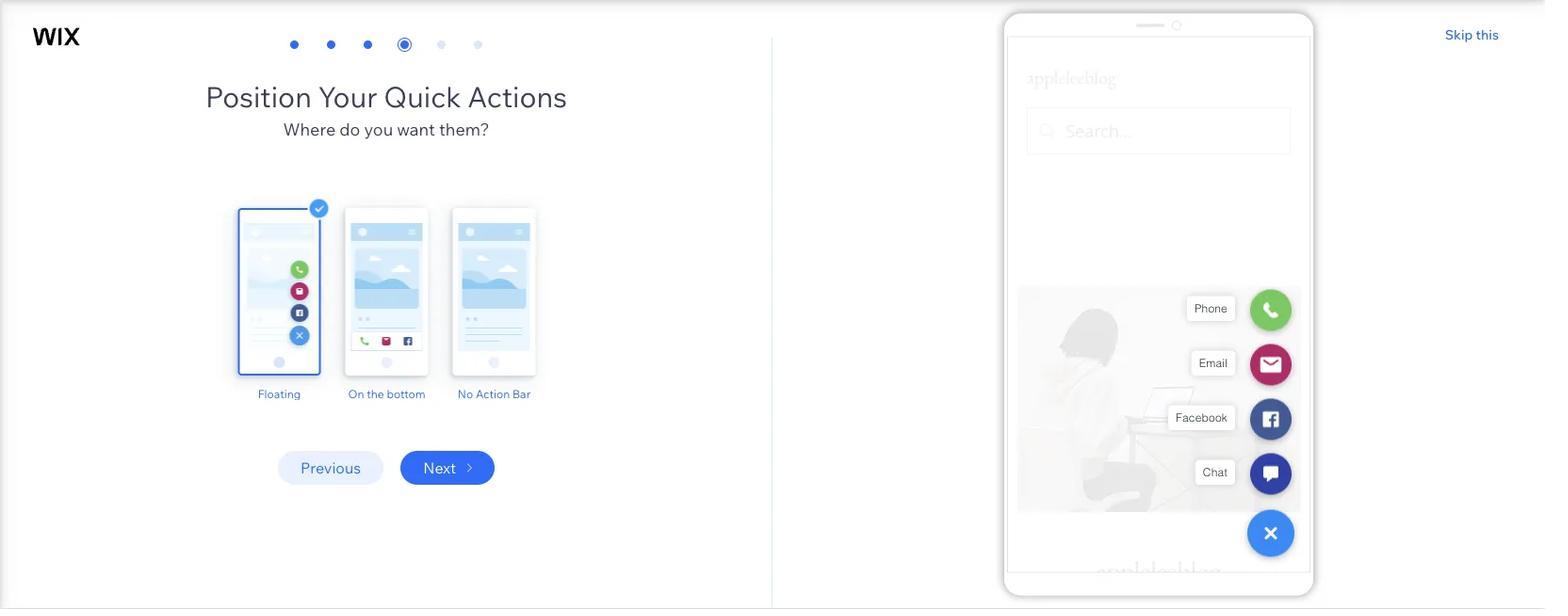 Task type: locate. For each thing, give the bounding box(es) containing it.
previous
[[301, 459, 361, 478]]

skip this button
[[1433, 26, 1512, 43]]

quick
[[384, 79, 461, 115]]

do
[[340, 118, 360, 139]]

them?
[[439, 118, 490, 139]]

you
[[364, 118, 393, 139]]

no
[[458, 387, 473, 401]]

next
[[423, 459, 456, 478]]

skip this
[[1446, 26, 1500, 43]]

position
[[206, 79, 312, 115]]

skip
[[1446, 26, 1474, 43]]

your
[[318, 79, 378, 115]]

actions
[[468, 79, 567, 115]]

on
[[348, 387, 364, 401]]

bar
[[513, 387, 531, 401]]



Task type: describe. For each thing, give the bounding box(es) containing it.
this
[[1477, 26, 1500, 43]]

bottom
[[387, 387, 426, 401]]

no action bar
[[458, 387, 531, 401]]

floating
[[258, 387, 301, 401]]

where
[[283, 118, 336, 139]]

on the bottom
[[348, 387, 426, 401]]

the
[[367, 387, 384, 401]]

position your quick actions where do you want them?
[[206, 79, 567, 139]]

previous button
[[278, 451, 384, 485]]

action
[[476, 387, 510, 401]]

want
[[397, 118, 435, 139]]

next button
[[401, 451, 495, 485]]



Task type: vqa. For each thing, say whether or not it's contained in the screenshot.
Skip this
yes



